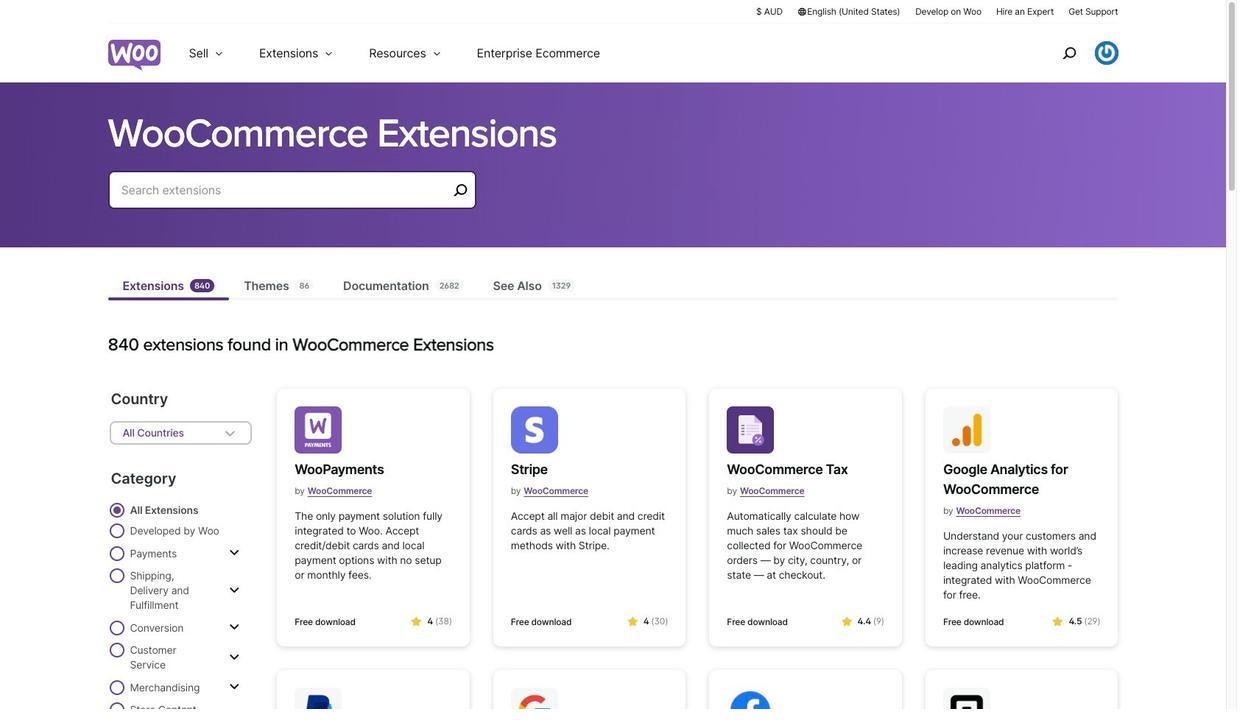 Task type: locate. For each thing, give the bounding box(es) containing it.
1 vertical spatial show subcategories image
[[229, 681, 239, 693]]

1 vertical spatial show subcategories image
[[229, 621, 239, 633]]

None search field
[[108, 171, 476, 227]]

2 show subcategories image from the top
[[229, 621, 239, 633]]

1 show subcategories image from the top
[[229, 584, 239, 596]]

1 show subcategories image from the top
[[229, 547, 239, 559]]

show subcategories image
[[229, 547, 239, 559], [229, 681, 239, 693]]

2 show subcategories image from the top
[[229, 681, 239, 693]]

service navigation menu element
[[1031, 29, 1118, 77]]

0 vertical spatial show subcategories image
[[229, 547, 239, 559]]

Filter countries field
[[109, 421, 252, 445]]

0 vertical spatial show subcategories image
[[229, 584, 239, 596]]

show subcategories image
[[229, 584, 239, 596], [229, 621, 239, 633], [229, 651, 239, 663]]

2 vertical spatial show subcategories image
[[229, 651, 239, 663]]



Task type: describe. For each thing, give the bounding box(es) containing it.
angle down image
[[221, 424, 239, 442]]

Search extensions search field
[[121, 180, 448, 200]]

open account menu image
[[1095, 41, 1118, 65]]

search image
[[1057, 41, 1081, 65]]

3 show subcategories image from the top
[[229, 651, 239, 663]]



Task type: vqa. For each thing, say whether or not it's contained in the screenshot.
1st Show subcategories image from the bottom of the page
yes



